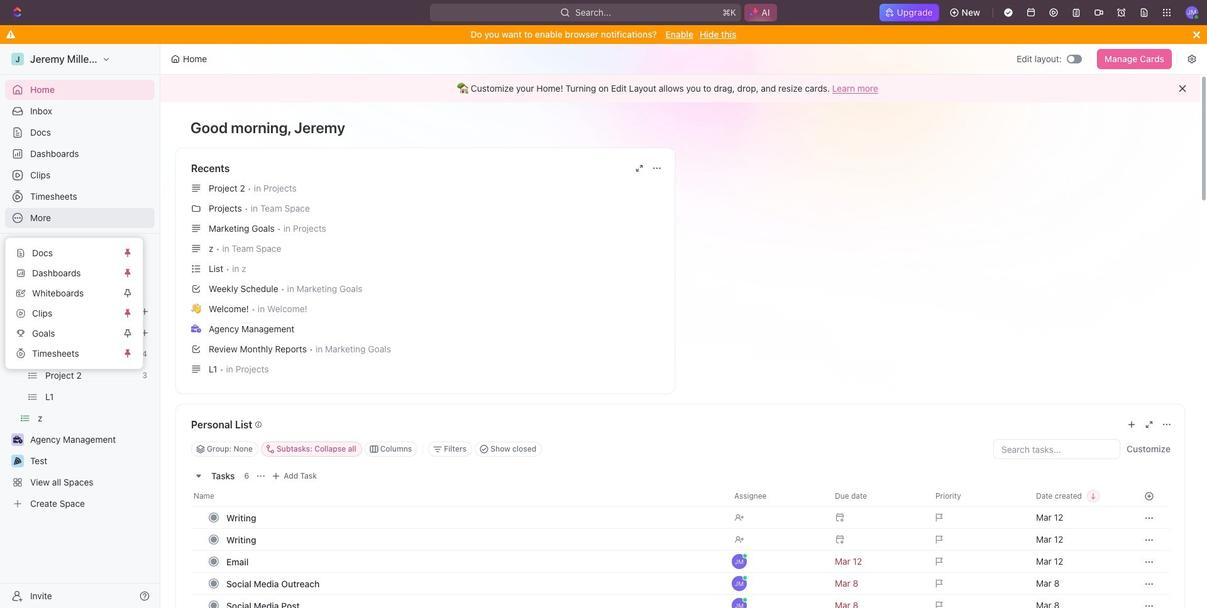 Task type: vqa. For each thing, say whether or not it's contained in the screenshot.
user group icon
yes



Task type: locate. For each thing, give the bounding box(es) containing it.
tree
[[5, 280, 155, 514]]

alert
[[160, 75, 1200, 102]]

business time image
[[191, 325, 201, 333]]

Search tasks... text field
[[994, 440, 1120, 459]]

sidebar navigation
[[0, 44, 160, 609]]



Task type: describe. For each thing, give the bounding box(es) containing it.
tree inside sidebar navigation
[[5, 280, 155, 514]]

user group image
[[13, 308, 22, 316]]



